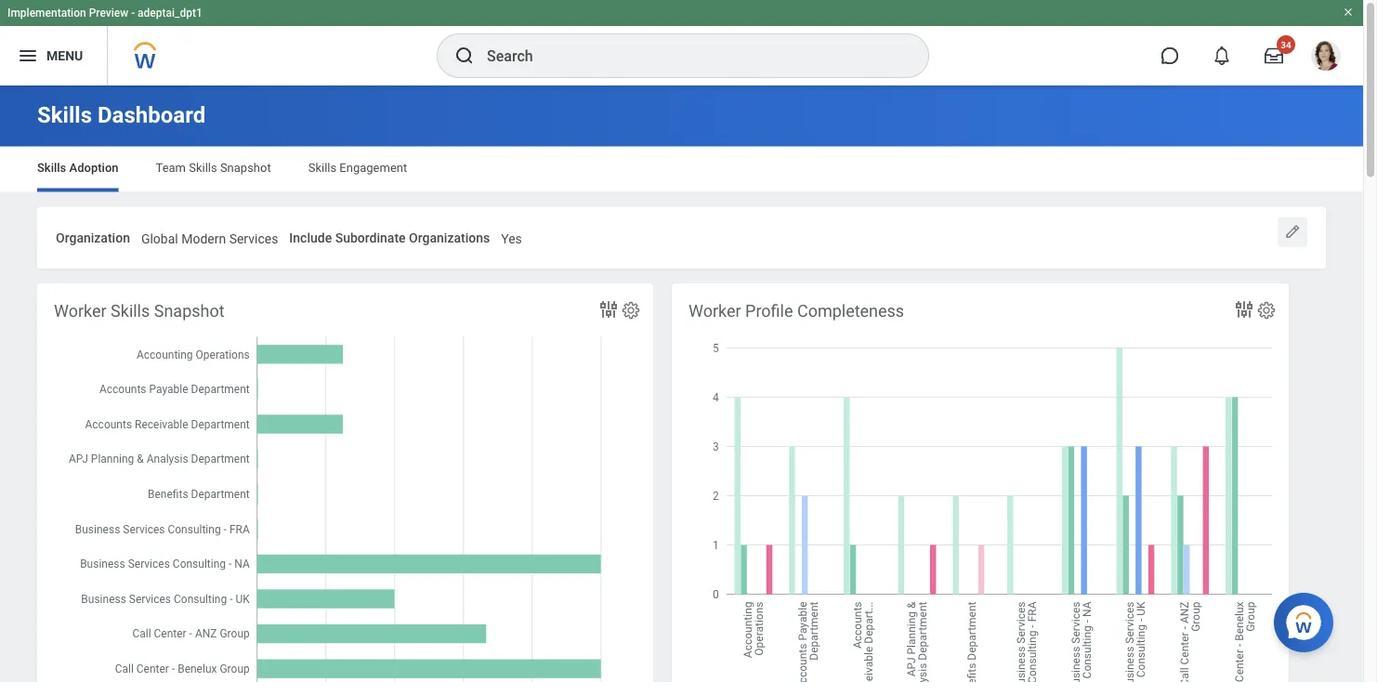 Task type: locate. For each thing, give the bounding box(es) containing it.
include subordinate organizations
[[289, 230, 490, 245]]

1 vertical spatial snapshot
[[154, 302, 225, 321]]

skills left engagement
[[308, 161, 337, 175]]

tab list inside skills dashboard main content
[[19, 147, 1345, 192]]

implementation
[[7, 7, 86, 20]]

worker profile completeness
[[689, 302, 905, 321]]

snapshot inside tab list
[[220, 161, 271, 175]]

worker inside the 'worker skills snapshot' element
[[54, 302, 107, 321]]

worker down organization
[[54, 302, 107, 321]]

tab list containing skills adoption
[[19, 147, 1345, 192]]

configure and view chart data image
[[1234, 299, 1256, 321]]

preview
[[89, 7, 128, 20]]

global modern services
[[141, 231, 278, 246]]

Search Workday  search field
[[487, 35, 891, 76]]

skills
[[37, 102, 92, 128], [37, 161, 66, 175], [189, 161, 217, 175], [308, 161, 337, 175], [111, 302, 150, 321]]

snapshot down modern
[[154, 302, 225, 321]]

worker for worker skills snapshot
[[54, 302, 107, 321]]

profile logan mcneil image
[[1312, 41, 1341, 74]]

organizations
[[409, 230, 490, 245]]

2 worker from the left
[[689, 302, 741, 321]]

close environment banner image
[[1343, 7, 1354, 18]]

0 horizontal spatial worker
[[54, 302, 107, 321]]

modern
[[181, 231, 226, 246]]

global
[[141, 231, 178, 246]]

snapshot up services
[[220, 161, 271, 175]]

0 vertical spatial snapshot
[[220, 161, 271, 175]]

skills down global
[[111, 302, 150, 321]]

adoption
[[69, 161, 119, 175]]

snapshot
[[220, 161, 271, 175], [154, 302, 225, 321]]

profile
[[746, 302, 793, 321]]

snapshot for team skills snapshot
[[220, 161, 271, 175]]

menu
[[46, 48, 83, 63]]

snapshot for worker skills snapshot
[[154, 302, 225, 321]]

worker left profile
[[689, 302, 741, 321]]

configure worker profile completeness image
[[1257, 300, 1277, 321]]

worker inside the worker profile completeness element
[[689, 302, 741, 321]]

worker
[[54, 302, 107, 321], [689, 302, 741, 321]]

1 horizontal spatial worker
[[689, 302, 741, 321]]

include subordinate organizations element
[[501, 219, 522, 253]]

skills for skills dashboard
[[37, 102, 92, 128]]

tab list
[[19, 147, 1345, 192]]

yes
[[501, 231, 522, 246]]

skills up skills adoption
[[37, 102, 92, 128]]

implementation preview -   adeptai_dpt1
[[7, 7, 203, 20]]

skills left adoption
[[37, 161, 66, 175]]

1 worker from the left
[[54, 302, 107, 321]]

-
[[131, 7, 135, 20]]

inbox large image
[[1265, 46, 1284, 65]]

adeptai_dpt1
[[138, 7, 203, 20]]



Task type: vqa. For each thing, say whether or not it's contained in the screenshot.
Target associated with 4.8%
no



Task type: describe. For each thing, give the bounding box(es) containing it.
edit image
[[1284, 223, 1302, 241]]

subordinate
[[335, 230, 406, 245]]

services
[[229, 231, 278, 246]]

configure and view chart data image
[[598, 299, 620, 321]]

worker skills snapshot
[[54, 302, 225, 321]]

organization
[[56, 230, 130, 245]]

engagement
[[340, 161, 407, 175]]

skills for skills engagement
[[308, 161, 337, 175]]

skills right team
[[189, 161, 217, 175]]

team skills snapshot
[[156, 161, 271, 175]]

skills engagement
[[308, 161, 407, 175]]

34 button
[[1254, 35, 1296, 76]]

menu banner
[[0, 0, 1364, 86]]

team
[[156, 161, 186, 175]]

search image
[[454, 45, 476, 67]]

worker skills snapshot element
[[37, 284, 653, 682]]

notifications large image
[[1213, 46, 1232, 65]]

skills adoption
[[37, 161, 119, 175]]

worker for worker profile completeness
[[689, 302, 741, 321]]

Global Modern Services text field
[[141, 220, 278, 252]]

skills for skills adoption
[[37, 161, 66, 175]]

skills dashboard
[[37, 102, 206, 128]]

skills dashboard main content
[[0, 86, 1364, 682]]

include
[[289, 230, 332, 245]]

completeness
[[798, 302, 905, 321]]

dashboard
[[98, 102, 206, 128]]

justify image
[[17, 45, 39, 67]]

menu button
[[0, 26, 107, 86]]

34
[[1281, 39, 1292, 50]]

configure worker skills snapshot image
[[621, 300, 641, 321]]

Yes text field
[[501, 220, 522, 252]]

worker profile completeness element
[[672, 284, 1289, 682]]

organization element
[[141, 219, 278, 253]]



